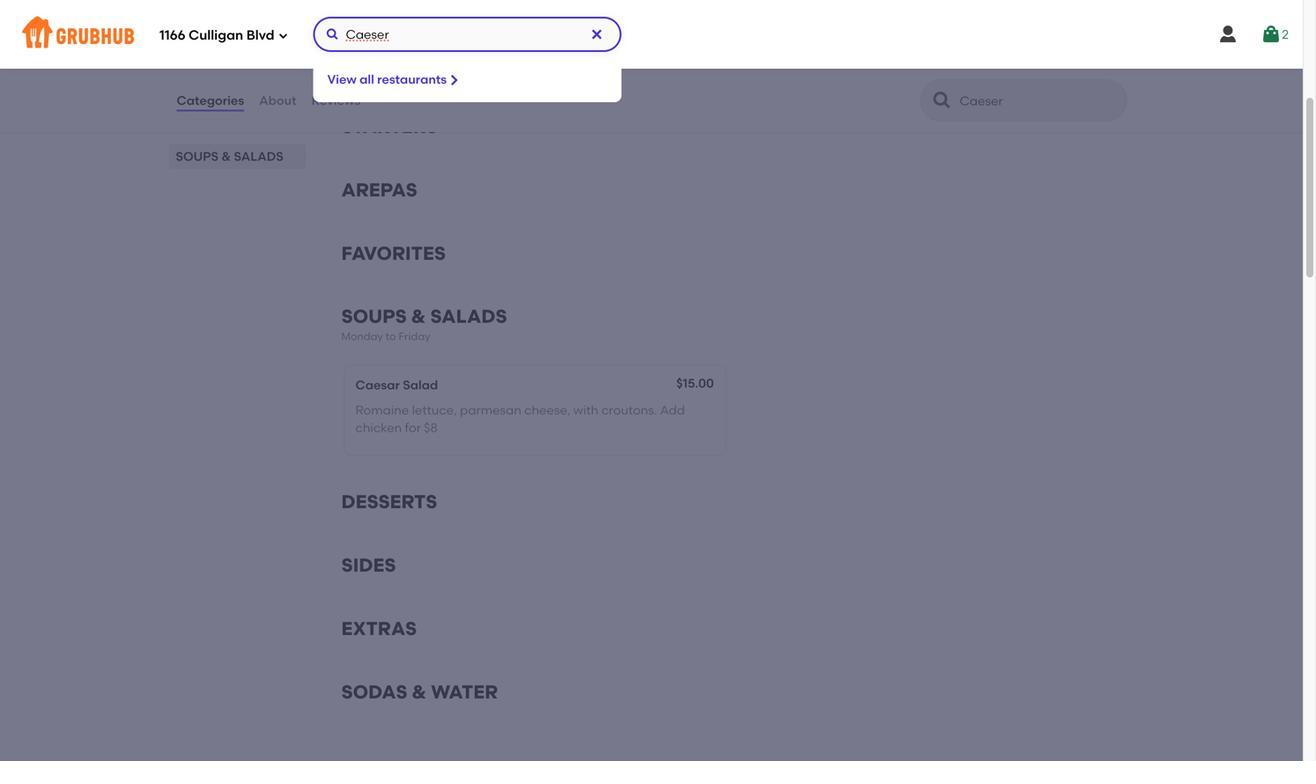 Task type: vqa. For each thing, say whether or not it's contained in the screenshot.
8875
no



Task type: locate. For each thing, give the bounding box(es) containing it.
view all restaurants
[[327, 72, 447, 87]]

1 vertical spatial &
[[411, 306, 426, 328]]

svg image up view
[[326, 27, 340, 41]]

0 horizontal spatial soups
[[176, 149, 219, 164]]

reviews button
[[311, 69, 361, 132]]

& inside tab
[[221, 149, 231, 164]]

& inside soups & salads monday to friday
[[411, 306, 426, 328]]

0 vertical spatial &
[[221, 149, 231, 164]]

& up friday
[[411, 306, 426, 328]]

0 horizontal spatial svg image
[[326, 27, 340, 41]]

svg image left 2 button
[[1218, 24, 1239, 45]]

favorites
[[341, 242, 446, 265]]

& down the categories button
[[221, 149, 231, 164]]

water
[[431, 681, 498, 704]]

lettuce,
[[412, 403, 457, 418]]

2 vertical spatial &
[[412, 681, 427, 704]]

salad
[[403, 378, 438, 393]]

1 horizontal spatial salads
[[430, 306, 507, 328]]

salads down about button
[[234, 149, 284, 164]]

&
[[221, 149, 231, 164], [411, 306, 426, 328], [412, 681, 427, 704]]

1166 culligan blvd
[[159, 27, 275, 43]]

soups down the categories button
[[176, 149, 219, 164]]

soups inside soups & salads monday to friday
[[341, 306, 407, 328]]

soups for soups & salads
[[176, 149, 219, 164]]

categories button
[[176, 69, 245, 132]]

parmesan
[[460, 403, 522, 418]]

2 button
[[1261, 19, 1289, 50]]

1 horizontal spatial svg image
[[1218, 24, 1239, 45]]

monday
[[341, 330, 383, 343]]

salads for soups & salads monday to friday
[[430, 306, 507, 328]]

reviews
[[312, 93, 361, 108]]

& for soups & salads
[[221, 149, 231, 164]]

salads up friday
[[430, 306, 507, 328]]

salads inside tab
[[234, 149, 284, 164]]

chicken
[[356, 420, 402, 435]]

svg image
[[1261, 24, 1282, 45], [590, 27, 604, 41], [278, 30, 289, 41], [447, 73, 461, 87]]

categories
[[177, 93, 244, 108]]

sodas
[[341, 681, 407, 704]]

2
[[1282, 27, 1289, 42]]

0 vertical spatial soups
[[176, 149, 219, 164]]

& right sodas
[[412, 681, 427, 704]]

extras
[[341, 618, 417, 640]]

$15.00
[[677, 376, 714, 391]]

1166
[[159, 27, 186, 43]]

0 horizontal spatial salads
[[234, 149, 284, 164]]

salads inside soups & salads monday to friday
[[430, 306, 507, 328]]

starters
[[341, 115, 438, 138]]

svg image
[[1218, 24, 1239, 45], [326, 27, 340, 41]]

1 vertical spatial soups
[[341, 306, 407, 328]]

salads
[[234, 149, 284, 164], [430, 306, 507, 328]]

add
[[660, 403, 685, 418]]

soups inside soups & salads tab
[[176, 149, 219, 164]]

1 horizontal spatial soups
[[341, 306, 407, 328]]

cheese,
[[524, 403, 571, 418]]

salads for soups & salads
[[234, 149, 284, 164]]

1 vertical spatial salads
[[430, 306, 507, 328]]

romaine lettuce, parmesan cheese, with croutons. add chicken for $8
[[356, 403, 685, 435]]

soups up monday
[[341, 306, 407, 328]]

0 vertical spatial salads
[[234, 149, 284, 164]]

restaurants
[[377, 72, 447, 87]]

soups
[[176, 149, 219, 164], [341, 306, 407, 328]]

romaine
[[356, 403, 409, 418]]

caesar salad
[[356, 378, 438, 393]]



Task type: describe. For each thing, give the bounding box(es) containing it.
soups & salads tab
[[176, 147, 299, 165]]

soups & salads
[[176, 149, 284, 164]]

view
[[327, 72, 357, 87]]

Search for food, convenience, alcohol... search field
[[313, 17, 622, 52]]

to
[[386, 330, 396, 343]]

friday
[[399, 330, 430, 343]]

croutons.
[[602, 403, 657, 418]]

& for sodas & water
[[412, 681, 427, 704]]

sides
[[341, 554, 396, 577]]

blvd
[[246, 27, 275, 43]]

about
[[259, 93, 297, 108]]

search icon image
[[932, 90, 953, 111]]

caesar
[[356, 378, 400, 393]]

Search Arepas Latin Cuisine search field
[[958, 93, 1093, 109]]

all
[[360, 72, 374, 87]]

desserts
[[341, 491, 437, 513]]

main navigation navigation
[[0, 0, 1316, 761]]

sodas & water
[[341, 681, 498, 704]]

arepas
[[341, 179, 417, 201]]

svg image inside 2 button
[[1261, 24, 1282, 45]]

soups for soups & salads monday to friday
[[341, 306, 407, 328]]

culligan
[[189, 27, 243, 43]]

& for soups & salads monday to friday
[[411, 306, 426, 328]]

about button
[[258, 69, 297, 132]]

soups & salads monday to friday
[[341, 306, 507, 343]]

for
[[405, 420, 421, 435]]

svg image inside view all restaurants list box
[[447, 73, 461, 87]]

with
[[574, 403, 599, 418]]

view all restaurants list box
[[0, 59, 1316, 761]]

$8
[[424, 420, 438, 435]]



